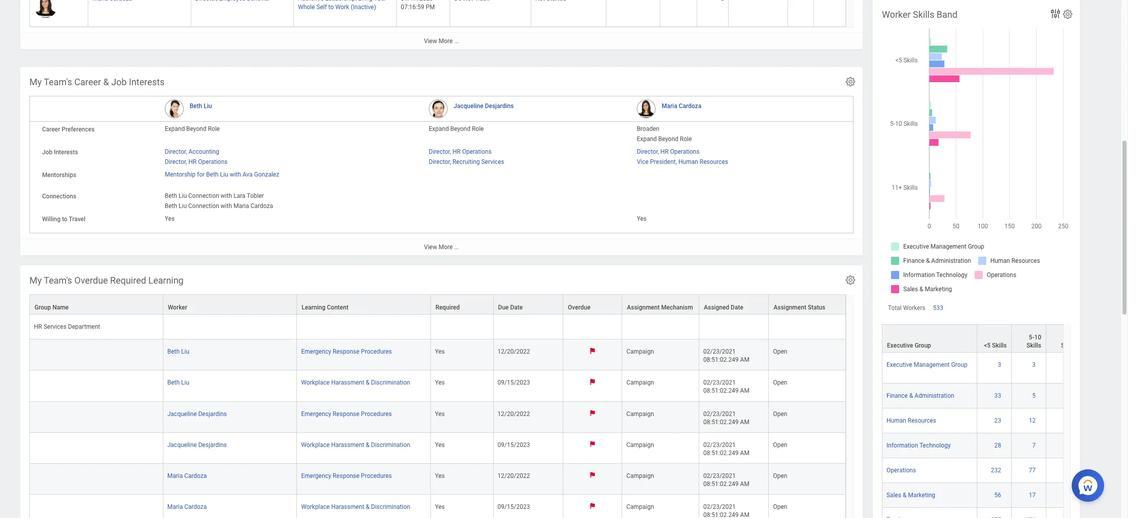 Task type: describe. For each thing, give the bounding box(es) containing it.
workplace for desjardins
[[301, 441, 330, 448]]

finance
[[887, 392, 908, 400]]

02/23/2021 for 5th open element from the top
[[703, 472, 736, 479]]

president,
[[650, 158, 677, 165]]

total workers
[[888, 305, 925, 312]]

02/23/2021 08:51:02.249 am for 5th open element from the top
[[703, 472, 749, 488]]

human resources link
[[887, 415, 936, 424]]

row containing 5-10 skills
[[882, 324, 1120, 353]]

content
[[327, 304, 348, 311]]

12
[[1029, 417, 1036, 424]]

sales & marketing
[[887, 492, 935, 499]]

willing
[[42, 216, 61, 223]]

open for 5th open element from the top
[[773, 472, 787, 479]]

1 horizontal spatial expand beyond role element
[[429, 123, 484, 133]]

with for maria
[[221, 203, 232, 210]]

hr up president,
[[660, 148, 669, 155]]

12 button
[[1029, 417, 1037, 425]]

row containing information technology
[[882, 434, 1120, 458]]

overdue inside popup button
[[568, 304, 590, 311]]

leadership:
[[325, 0, 357, 2]]

maria cardoza link inside my team's career & job interests element
[[662, 101, 701, 110]]

willing to travel
[[42, 216, 85, 223]]

assignment mechanism button
[[622, 295, 699, 314]]

2 open element from the top
[[773, 377, 787, 386]]

56 button
[[994, 491, 1003, 500]]

maria cardoza inside my team's career & job interests element
[[662, 103, 701, 110]]

my team's overdue required learning
[[29, 275, 184, 286]]

due
[[498, 304, 509, 311]]

learning content
[[302, 304, 348, 311]]

band
[[937, 9, 957, 20]]

required inside popup button
[[435, 304, 460, 311]]

recruiting
[[453, 158, 480, 165]]

connection for lara
[[188, 192, 219, 199]]

7
[[1032, 442, 1036, 449]]

cardoza for maria cardoza link corresponding to workplace harassment & discrimination
[[184, 503, 207, 510]]

date for assigned date
[[731, 304, 743, 311]]

1 vertical spatial career
[[42, 126, 60, 133]]

campaign for campaign element for maria cardoza's emergency response procedures link
[[626, 472, 654, 479]]

beth for top beth liu link
[[190, 103, 202, 110]]

row inside my team's learning element
[[29, 0, 846, 27]]

work
[[335, 3, 349, 10]]

group name
[[35, 304, 69, 311]]

assigned
[[704, 304, 729, 311]]

overdue button
[[563, 295, 622, 314]]

campaign element for emergency response procedures link related to jacqueline desjardins
[[626, 408, 654, 417]]

0 vertical spatial with
[[230, 171, 241, 178]]

campaign for campaign element for emergency response procedures link related to jacqueline desjardins
[[626, 410, 654, 417]]

cardoza inside items selected list
[[251, 203, 273, 210]]

1 vertical spatial job
[[42, 149, 52, 156]]

beth for beth liu link associated with emergency
[[167, 348, 180, 355]]

11+ skills image for 5
[[1050, 392, 1076, 400]]

director, recruiting services link
[[429, 156, 504, 165]]

28 button
[[994, 442, 1003, 450]]

harassment for desjardins
[[331, 441, 364, 448]]

job interests
[[42, 149, 78, 156]]

to inside my team's career & job interests element
[[62, 216, 67, 223]]

77
[[1029, 467, 1036, 474]]

director, accounting
[[165, 148, 219, 155]]

workplace harassment & discrimination for beth liu
[[301, 379, 410, 386]]

0 horizontal spatial interests
[[54, 149, 78, 156]]

tobler
[[247, 192, 264, 199]]

whole
[[298, 3, 315, 10]]

operations down information
[[887, 467, 916, 474]]

0 horizontal spatial director, hr operations link
[[165, 156, 228, 165]]

operations up director, recruiting services link
[[462, 148, 492, 155]]

director, for recruiting
[[429, 148, 451, 155]]

01/17/2023 07:16:59 pm
[[401, 0, 435, 10]]

campaign for campaign element corresponding to emergency response procedures link associated with beth liu
[[626, 348, 654, 355]]

232 button
[[991, 467, 1003, 475]]

connections
[[42, 193, 76, 200]]

maria cardoza for workplace harassment & discrimination
[[167, 503, 207, 510]]

0 vertical spatial jacqueline desjardins link
[[454, 101, 514, 110]]

do not track element
[[454, 0, 489, 2]]

2 campaign element from the top
[[626, 377, 654, 386]]

assignment status button
[[769, 295, 845, 314]]

6 08:51:02.249 from the top
[[703, 512, 739, 518]]

more inside my team's career & job interests element
[[439, 244, 453, 251]]

configure my team's overdue required learning image
[[845, 275, 856, 286]]

yes for emergency response procedures link associated with beth liu
[[435, 348, 445, 355]]

mentorship for beth liu with ava gonzalez
[[165, 171, 279, 178]]

6 campaign element from the top
[[626, 501, 654, 510]]

maria cardoza link for workplace harassment & discrimination
[[167, 501, 207, 510]]

resources inside human resources link
[[908, 417, 936, 424]]

view for 1st view more ... link from the bottom
[[424, 244, 437, 251]]

items selected list containing beth liu connection with lara tobler
[[165, 190, 289, 210]]

0 vertical spatial overdue
[[74, 275, 108, 286]]

open for 1st open element from the top of the my team's overdue required learning element
[[773, 348, 787, 355]]

cardoza for maria cardoza link corresponding to emergency response procedures
[[184, 472, 207, 479]]

skills for worker
[[913, 9, 934, 20]]

02/23/2021 for fourth open element from the bottom of the my team's overdue required learning element
[[703, 410, 736, 417]]

human inside vice president, human resources link
[[678, 158, 698, 165]]

0 horizontal spatial learning
[[148, 275, 184, 286]]

1 yes element from the left
[[165, 213, 175, 222]]

sales
[[887, 492, 901, 499]]

<5 skills
[[984, 342, 1007, 349]]

discrimination for maria cardoza
[[371, 503, 410, 510]]

1 3 button from the left
[[998, 361, 1003, 369]]

my for my team's overdue required learning
[[29, 275, 42, 286]]

travel
[[69, 216, 85, 223]]

learning inside learning content popup button
[[302, 304, 325, 311]]

1 08:51:02.249 from the top
[[703, 356, 739, 363]]

assignment status
[[774, 304, 825, 311]]

career preferences
[[42, 126, 95, 133]]

executive management group link
[[887, 359, 968, 369]]

0 vertical spatial beth liu link
[[190, 101, 212, 110]]

director, accounting link
[[165, 146, 219, 155]]

sales & marketing link
[[887, 490, 935, 499]]

pm
[[426, 3, 435, 10]]

my team's career & job interests
[[29, 77, 165, 87]]

workers
[[903, 305, 925, 312]]

02/23/2021 08:51:02.249 am for 3rd open element from the bottom
[[703, 441, 749, 457]]

configure and view chart data image
[[1049, 8, 1062, 20]]

harassment for cardoza
[[331, 503, 364, 510]]

view more ... inside my team's career & job interests element
[[424, 244, 459, 251]]

discrimination for beth liu
[[371, 379, 410, 386]]

my for my team's career & job interests
[[29, 77, 42, 87]]

authentic leadership: bring your whole self to work (inactive)
[[298, 0, 386, 10]]

response for liu
[[333, 348, 359, 355]]

director, for president,
[[637, 148, 659, 155]]

12/20/2022 for jacqueline desjardins
[[498, 410, 530, 417]]

11+
[[1065, 334, 1076, 341]]

expand for broaden
[[637, 136, 657, 143]]

<5 skills button
[[977, 325, 1011, 352]]

skills for 11+
[[1061, 342, 1076, 349]]

02/23/2021 08:51:02.249 am for sixth open element from the top
[[703, 503, 749, 518]]

for
[[197, 171, 205, 178]]

1 horizontal spatial expand beyond role
[[429, 125, 484, 133]]

learning content button
[[297, 295, 430, 314]]

beth liu link for workplace
[[167, 377, 189, 386]]

expand beyond role element for broaden
[[637, 134, 692, 143]]

authentic
[[298, 0, 324, 2]]

emergency for cardoza
[[301, 472, 331, 479]]

management
[[914, 361, 950, 369]]

maria cardoza link for emergency response procedures
[[167, 470, 207, 479]]

human inside human resources link
[[887, 417, 906, 424]]

campaign for workplace harassment & discrimination link corresponding to jacqueline desjardins's campaign element
[[626, 441, 654, 448]]

procedures for maria cardoza
[[361, 472, 392, 479]]

09/15/2023 for beth liu
[[498, 379, 530, 386]]

02/23/2021 08:51:02.249 am for fourth open element from the bottom of the my team's overdue required learning element
[[703, 410, 749, 426]]

1 horizontal spatial interests
[[129, 77, 165, 87]]

desjardins inside my team's career & job interests element
[[485, 103, 514, 110]]

mentorship
[[165, 171, 196, 178]]

executive group button
[[882, 325, 977, 352]]

total element
[[887, 515, 900, 518]]

operations up vice president, human resources link on the right of page
[[670, 148, 700, 155]]

beth liu link for emergency
[[167, 346, 189, 355]]

2 vertical spatial group
[[951, 361, 968, 369]]

beth liu connection with maria cardoza
[[165, 203, 273, 210]]

team's for career
[[44, 77, 72, 87]]

02/23/2021 for 2nd open element from the top of the my team's overdue required learning element
[[703, 379, 736, 386]]

workplace harassment & discrimination link for beth liu
[[301, 377, 410, 386]]

due date
[[498, 304, 523, 311]]

director, hr operations inside items selected list
[[165, 158, 228, 165]]

workplace harassment & discrimination for jacqueline desjardins
[[301, 441, 410, 448]]

director, hr operations link for recruiting
[[429, 146, 492, 155]]

worker button
[[163, 295, 297, 314]]

beth liu connection with lara tobler element
[[165, 190, 264, 199]]

hr inside hr services department row
[[34, 323, 42, 330]]

skills down the 5- at bottom right
[[1027, 342, 1041, 349]]

administration
[[915, 392, 954, 400]]

employee's photo (maria cardoza) image
[[34, 0, 57, 18]]

team's for overdue
[[44, 275, 72, 286]]

28
[[994, 442, 1001, 449]]

vice president, human resources
[[637, 158, 728, 165]]

preferences
[[62, 126, 95, 133]]

2 am from the top
[[740, 387, 749, 395]]

2 08:51:02.249 from the top
[[703, 387, 739, 395]]

6 open element from the top
[[773, 501, 787, 510]]

director, hr operations link for president,
[[637, 146, 700, 155]]

77 button
[[1029, 467, 1037, 475]]

configure my team's career & job interests image
[[845, 76, 856, 87]]

3 08:51:02.249 from the top
[[703, 418, 739, 426]]

row containing operations
[[882, 458, 1120, 483]]

assigned date
[[704, 304, 743, 311]]

0 vertical spatial career
[[74, 77, 101, 87]]

my team's overdue required learning element
[[20, 265, 863, 518]]

mentorships
[[42, 172, 76, 179]]

33 button
[[994, 392, 1003, 400]]

with for lara
[[221, 192, 232, 199]]

mechanism
[[661, 304, 693, 311]]

jacqueline desjardins link for workplace harassment & discrimination
[[167, 439, 227, 448]]

& inside sales & marketing link
[[903, 492, 907, 499]]

10
[[1034, 334, 1041, 341]]

skills for <5
[[992, 342, 1007, 349]]

services inside my team's career & job interests element
[[481, 158, 504, 165]]

row containing executive management group
[[882, 353, 1120, 384]]

23 button
[[994, 417, 1003, 425]]

worker skills band
[[882, 9, 957, 20]]

jacqueline for workplace harassment & discrimination
[[167, 441, 197, 448]]

1 3 from the left
[[998, 361, 1001, 369]]

broaden
[[637, 125, 659, 133]]

response for desjardins
[[333, 410, 359, 417]]

worker for worker skills band
[[882, 9, 911, 20]]

09/15/2023 for maria cardoza
[[498, 503, 530, 510]]

1 view more ... link from the top
[[20, 32, 863, 49]]

2 yes element from the left
[[637, 213, 647, 222]]

11+ skills image for 3
[[1050, 361, 1076, 369]]

09/15/2023 for jacqueline desjardins
[[498, 441, 530, 448]]

bring
[[358, 0, 372, 2]]

jacqueline desjardins inside my team's career & job interests element
[[454, 103, 514, 110]]

beyond for career preferences
[[186, 125, 206, 133]]

finance & administration
[[887, 392, 954, 400]]

17
[[1029, 492, 1036, 499]]



Task type: locate. For each thing, give the bounding box(es) containing it.
11+ skills
[[1061, 334, 1076, 349]]

vice
[[637, 158, 649, 165]]

role inside items selected list
[[680, 136, 692, 143]]

director, hr operations link up director, recruiting services link
[[429, 146, 492, 155]]

your
[[374, 0, 386, 2]]

connection down beth liu connection with lara tobler
[[188, 203, 219, 210]]

4 campaign from the top
[[626, 441, 654, 448]]

required
[[110, 275, 146, 286], [435, 304, 460, 311]]

finance & administration link
[[887, 390, 954, 400]]

2 vertical spatial 12/20/2022
[[498, 472, 530, 479]]

0 horizontal spatial director, hr operations
[[165, 158, 228, 165]]

liu
[[204, 103, 212, 110], [220, 171, 228, 178], [179, 192, 187, 199], [179, 203, 187, 210], [181, 348, 189, 355], [181, 379, 189, 386]]

resources inside vice president, human resources link
[[700, 158, 728, 165]]

expand beyond role
[[165, 125, 220, 133], [429, 125, 484, 133], [637, 136, 692, 143]]

campaign element for workplace harassment & discrimination link corresponding to jacqueline desjardins
[[626, 439, 654, 448]]

1 date from the left
[[510, 304, 523, 311]]

3 down <5 skills
[[998, 361, 1001, 369]]

expand for career preferences
[[165, 125, 185, 133]]

1 discrimination from the top
[[371, 379, 410, 386]]

hr services department row
[[29, 315, 846, 340]]

open
[[773, 348, 787, 355], [773, 379, 787, 386], [773, 410, 787, 417], [773, 441, 787, 448], [773, 472, 787, 479], [773, 503, 787, 510]]

emergency response procedures link for beth liu
[[301, 346, 392, 355]]

interests
[[129, 77, 165, 87], [54, 149, 78, 156]]

3 02/23/2021 from the top
[[703, 410, 736, 417]]

emergency for desjardins
[[301, 410, 331, 417]]

0 horizontal spatial 3
[[998, 361, 1001, 369]]

open for sixth open element from the top
[[773, 503, 787, 510]]

5 button
[[1032, 392, 1037, 400]]

1 vertical spatial discrimination
[[371, 441, 410, 448]]

1 vertical spatial human
[[887, 417, 906, 424]]

connection inside beth liu connection with maria cardoza element
[[188, 203, 219, 210]]

executive down "executive group"
[[887, 361, 912, 369]]

mentorship for beth liu with ava gonzalez link
[[165, 169, 279, 178]]

harassment for liu
[[331, 379, 364, 386]]

role for career preferences
[[208, 125, 220, 133]]

1 horizontal spatial required
[[435, 304, 460, 311]]

1 vertical spatial connection
[[188, 203, 219, 210]]

view inside my team's learning element
[[424, 37, 437, 44]]

director, hr operations up director, recruiting services link
[[429, 148, 492, 155]]

date right due
[[510, 304, 523, 311]]

1 vertical spatial ...
[[454, 244, 459, 251]]

5-10 skills button
[[1012, 325, 1046, 352]]

5 11+ skills image from the top
[[1050, 467, 1076, 475]]

1 procedures from the top
[[361, 348, 392, 355]]

0 vertical spatial group
[[35, 304, 51, 311]]

campaign element for maria cardoza's emergency response procedures link
[[626, 470, 654, 479]]

group right management
[[951, 361, 968, 369]]

role up accounting
[[208, 125, 220, 133]]

0 vertical spatial harassment
[[331, 379, 364, 386]]

2 vertical spatial desjardins
[[198, 441, 227, 448]]

director, hr operations link down director, accounting at the left top
[[165, 156, 228, 165]]

3 down "5-10 skills"
[[1032, 361, 1036, 369]]

1 horizontal spatial role
[[472, 125, 484, 133]]

emergency response procedures for beth liu
[[301, 348, 392, 355]]

date right assigned
[[731, 304, 743, 311]]

3 workplace harassment & discrimination from the top
[[301, 503, 410, 510]]

1 workplace harassment & discrimination link from the top
[[301, 377, 410, 386]]

1 horizontal spatial to
[[328, 3, 334, 10]]

hr services department
[[34, 323, 100, 330]]

expand beyond role element up director, recruiting services link
[[429, 123, 484, 133]]

1 more from the top
[[439, 37, 453, 44]]

liu for workplace's beth liu link
[[181, 379, 189, 386]]

connection up beth liu connection with maria cardoza element
[[188, 192, 219, 199]]

expand up director, recruiting services link
[[429, 125, 449, 133]]

0 vertical spatial to
[[328, 3, 334, 10]]

3 button down <5 skills
[[998, 361, 1003, 369]]

3 11+ skills image from the top
[[1050, 417, 1076, 425]]

executive for executive group
[[887, 342, 913, 349]]

533
[[933, 305, 943, 312]]

6 open from the top
[[773, 503, 787, 510]]

3 emergency response procedures link from the top
[[301, 470, 392, 479]]

row containing human resources
[[882, 409, 1120, 434]]

required up group name 'popup button'
[[110, 275, 146, 286]]

6 am from the top
[[740, 512, 749, 518]]

group inside popup button
[[915, 342, 931, 349]]

with up beth liu connection with maria cardoza element
[[221, 192, 232, 199]]

0 vertical spatial resources
[[700, 158, 728, 165]]

not started element
[[535, 0, 566, 2]]

2 vertical spatial with
[[221, 203, 232, 210]]

0 horizontal spatial expand beyond role element
[[165, 123, 220, 133]]

date inside popup button
[[510, 304, 523, 311]]

1 vertical spatial view more ... link
[[20, 239, 863, 255]]

0 vertical spatial jacqueline desjardins
[[454, 103, 514, 110]]

...
[[454, 37, 459, 44], [454, 244, 459, 251]]

overdue
[[74, 275, 108, 286], [568, 304, 590, 311]]

6 02/23/2021 08:51:02.249 am from the top
[[703, 503, 749, 518]]

assignment for assignment status
[[774, 304, 806, 311]]

with left ava
[[230, 171, 241, 178]]

2 open from the top
[[773, 379, 787, 386]]

jacqueline inside my team's career & job interests element
[[454, 103, 483, 110]]

533 button
[[933, 304, 945, 312]]

group inside 'popup button'
[[35, 304, 51, 311]]

role up vice president, human resources link on the right of page
[[680, 136, 692, 143]]

director, hr operations link
[[429, 146, 492, 155], [637, 146, 700, 155], [165, 156, 228, 165]]

0 vertical spatial desjardins
[[485, 103, 514, 110]]

broaden element
[[637, 123, 659, 133]]

&
[[103, 77, 109, 87], [366, 379, 370, 386], [909, 392, 913, 400], [366, 441, 370, 448], [903, 492, 907, 499], [366, 503, 370, 510]]

liu for beth liu connection with lara tobler element
[[179, 192, 187, 199]]

assignment for assignment mechanism
[[627, 304, 660, 311]]

3 12/20/2022 from the top
[[498, 472, 530, 479]]

beth for workplace's beth liu link
[[167, 379, 180, 386]]

executive for executive management group
[[887, 361, 912, 369]]

skills
[[913, 9, 934, 20], [992, 342, 1007, 349], [1027, 342, 1041, 349], [1061, 342, 1076, 349]]

campaign for fifth campaign element from the bottom
[[626, 379, 654, 386]]

1 horizontal spatial 3
[[1032, 361, 1036, 369]]

beth liu connection with maria cardoza element
[[165, 200, 273, 210]]

1 vertical spatial more
[[439, 244, 453, 251]]

services down group name
[[44, 323, 67, 330]]

my
[[29, 77, 42, 87], [29, 275, 42, 286]]

1 vertical spatial harassment
[[331, 441, 364, 448]]

11+ skills image for 12
[[1050, 417, 1076, 425]]

0 vertical spatial connection
[[188, 192, 219, 199]]

expand beyond role down broaden
[[637, 136, 692, 143]]

services
[[481, 158, 504, 165], [44, 323, 67, 330]]

... inside my team's learning element
[[454, 37, 459, 44]]

3 button
[[998, 361, 1003, 369], [1032, 361, 1037, 369]]

1 vertical spatial to
[[62, 216, 67, 223]]

3 am from the top
[[740, 418, 749, 426]]

1 workplace harassment & discrimination from the top
[[301, 379, 410, 386]]

1 vertical spatial emergency response procedures link
[[301, 408, 392, 417]]

2 3 from the left
[[1032, 361, 1036, 369]]

yes for maria cardoza's workplace harassment & discrimination link
[[435, 503, 445, 510]]

expand beyond role element inside items selected list
[[637, 134, 692, 143]]

skills left band on the top right
[[913, 9, 934, 20]]

date inside popup button
[[731, 304, 743, 311]]

0 horizontal spatial human
[[678, 158, 698, 165]]

emergency
[[301, 348, 331, 355], [301, 410, 331, 417], [301, 472, 331, 479]]

1 emergency from the top
[[301, 348, 331, 355]]

0 vertical spatial emergency response procedures link
[[301, 346, 392, 355]]

5 02/23/2021 08:51:02.249 am from the top
[[703, 472, 749, 488]]

campaign element for emergency response procedures link associated with beth liu
[[626, 346, 654, 355]]

discrimination for jacqueline desjardins
[[371, 441, 410, 448]]

workplace harassment & discrimination link
[[301, 377, 410, 386], [301, 439, 410, 448], [301, 501, 410, 510]]

0 vertical spatial discrimination
[[371, 379, 410, 386]]

assignment left 'mechanism'
[[627, 304, 660, 311]]

5-10 skills column header
[[1012, 324, 1046, 353]]

my team's career & job interests element
[[20, 67, 863, 255]]

1 my from the top
[[29, 77, 42, 87]]

liu for beth liu link associated with emergency
[[181, 348, 189, 355]]

beth
[[190, 103, 202, 110], [206, 171, 219, 178], [165, 192, 177, 199], [165, 203, 177, 210], [167, 348, 180, 355], [167, 379, 180, 386]]

authentic leadership: bring your whole self to work (inactive) link
[[298, 0, 386, 10]]

emergency response procedures link for maria cardoza
[[301, 470, 392, 479]]

0 vertical spatial maria cardoza link
[[662, 101, 701, 110]]

2 vertical spatial beth liu link
[[167, 377, 189, 386]]

2 vertical spatial workplace
[[301, 503, 330, 510]]

resources up information technology link
[[908, 417, 936, 424]]

skills right <5
[[992, 342, 1007, 349]]

director, hr operations for recruiting
[[429, 148, 492, 155]]

procedures for beth liu
[[361, 348, 392, 355]]

1 vertical spatial overdue
[[568, 304, 590, 311]]

0 vertical spatial workplace harassment & discrimination link
[[301, 377, 410, 386]]

11+ skills image for 77
[[1050, 467, 1076, 475]]

1 team's from the top
[[44, 77, 72, 87]]

1 vertical spatial required
[[435, 304, 460, 311]]

director, hr operations down director, accounting at the left top
[[165, 158, 228, 165]]

group name button
[[30, 295, 163, 314]]

expand beyond role up director, accounting link
[[165, 125, 220, 133]]

operations link
[[887, 465, 916, 474]]

yes for emergency response procedures link related to jacqueline desjardins
[[435, 410, 445, 417]]

1 11+ skills image from the top
[[1050, 361, 1076, 369]]

1 horizontal spatial 3 button
[[1032, 361, 1037, 369]]

group left name at the left of the page
[[35, 304, 51, 311]]

1 vertical spatial learning
[[302, 304, 325, 311]]

gonzalez
[[254, 171, 279, 178]]

beth liu for workplace
[[167, 379, 189, 386]]

2 vertical spatial beth liu
[[167, 379, 189, 386]]

0 vertical spatial worker
[[882, 9, 911, 20]]

response
[[333, 348, 359, 355], [333, 410, 359, 417], [333, 472, 359, 479]]

1 vertical spatial workplace
[[301, 441, 330, 448]]

configure worker skills band image
[[1062, 9, 1073, 20]]

team's up name at the left of the page
[[44, 275, 72, 286]]

more
[[439, 37, 453, 44], [439, 244, 453, 251]]

3 02/23/2021 08:51:02.249 am from the top
[[703, 410, 749, 426]]

career up job interests at the left top
[[42, 126, 60, 133]]

1 open element from the top
[[773, 346, 787, 355]]

2 horizontal spatial group
[[951, 361, 968, 369]]

2 horizontal spatial expand beyond role
[[637, 136, 692, 143]]

liu for top beth liu link
[[204, 103, 212, 110]]

4 open element from the top
[[773, 439, 787, 448]]

1 campaign element from the top
[[626, 346, 654, 355]]

2 09/15/2023 from the top
[[498, 441, 530, 448]]

director, hr operations for president,
[[637, 148, 700, 155]]

workplace harassment & discrimination
[[301, 379, 410, 386], [301, 441, 410, 448], [301, 503, 410, 510]]

2 harassment from the top
[[331, 441, 364, 448]]

cardoza for maria cardoza link within my team's career & job interests element
[[679, 103, 701, 110]]

beth liu connection with lara tobler
[[165, 192, 264, 199]]

jacqueline for emergency response procedures
[[167, 410, 197, 417]]

3 workplace from the top
[[301, 503, 330, 510]]

items selected list containing director, accounting
[[165, 146, 244, 165]]

row containing finance & administration
[[882, 384, 1120, 409]]

0 vertical spatial job
[[111, 77, 127, 87]]

2 vertical spatial maria cardoza
[[167, 503, 207, 510]]

with down beth liu connection with lara tobler
[[221, 203, 232, 210]]

7 11+ skills image from the top
[[1050, 516, 1076, 518]]

cardoza
[[679, 103, 701, 110], [251, 203, 273, 210], [184, 472, 207, 479], [184, 503, 207, 510]]

name
[[52, 304, 69, 311]]

view inside my team's career & job interests element
[[424, 244, 437, 251]]

1 09/15/2023 from the top
[[498, 379, 530, 386]]

open for 3rd open element from the bottom
[[773, 441, 787, 448]]

more inside my team's learning element
[[439, 37, 453, 44]]

expand beyond role up director, recruiting services link
[[429, 125, 484, 133]]

0 horizontal spatial services
[[44, 323, 67, 330]]

1 horizontal spatial beyond
[[450, 125, 470, 133]]

row
[[29, 0, 846, 27], [29, 294, 846, 315], [882, 324, 1120, 353], [29, 340, 846, 371], [882, 353, 1120, 384], [29, 371, 846, 402], [882, 384, 1120, 409], [29, 402, 846, 433], [882, 409, 1120, 434], [29, 433, 846, 464], [882, 434, 1120, 458], [882, 458, 1120, 483], [29, 464, 846, 495], [882, 483, 1120, 508], [29, 495, 846, 518], [882, 508, 1120, 518]]

workplace harassment & discrimination for maria cardoza
[[301, 503, 410, 510]]

beth for beth liu connection with maria cardoza element
[[165, 203, 177, 210]]

to inside authentic leadership: bring your whole self to work (inactive)
[[328, 3, 334, 10]]

2 workplace from the top
[[301, 441, 330, 448]]

1 view more ... from the top
[[424, 37, 459, 44]]

3 campaign from the top
[[626, 410, 654, 417]]

date for due date
[[510, 304, 523, 311]]

2 campaign from the top
[[626, 379, 654, 386]]

5 open from the top
[[773, 472, 787, 479]]

3 09/15/2023 from the top
[[498, 503, 530, 510]]

1 workplace from the top
[[301, 379, 330, 386]]

learning
[[148, 275, 184, 286], [302, 304, 325, 311]]

jacqueline desjardins for workplace harassment & discrimination
[[167, 441, 227, 448]]

0 horizontal spatial 3 button
[[998, 361, 1003, 369]]

executive group
[[887, 342, 931, 349]]

campaign for 1st campaign element from the bottom
[[626, 503, 654, 510]]

1 ... from the top
[[454, 37, 459, 44]]

yes element
[[165, 213, 175, 222], [637, 213, 647, 222]]

17 button
[[1029, 491, 1037, 500]]

beth liu for emergency
[[167, 348, 189, 355]]

expand beyond role element
[[165, 123, 220, 133], [429, 123, 484, 133], [637, 134, 692, 143]]

beth liu inside my team's career & job interests element
[[190, 103, 212, 110]]

beyond up director, recruiting services link
[[450, 125, 470, 133]]

services right recruiting
[[481, 158, 504, 165]]

director, hr operations up president,
[[637, 148, 700, 155]]

0 vertical spatial team's
[[44, 77, 72, 87]]

maria cardoza for emergency response procedures
[[167, 472, 207, 479]]

& inside my team's career & job interests element
[[103, 77, 109, 87]]

2 workplace harassment & discrimination from the top
[[301, 441, 410, 448]]

1 horizontal spatial job
[[111, 77, 127, 87]]

3 button down "5-10 skills"
[[1032, 361, 1037, 369]]

executive
[[887, 342, 913, 349], [887, 361, 912, 369]]

3 open element from the top
[[773, 408, 787, 417]]

harassment
[[331, 379, 364, 386], [331, 441, 364, 448], [331, 503, 364, 510]]

3 workplace harassment & discrimination link from the top
[[301, 501, 410, 510]]

hr up director, recruiting services link
[[453, 148, 461, 155]]

11+ skills image
[[1050, 361, 1076, 369], [1050, 392, 1076, 400], [1050, 417, 1076, 425], [1050, 442, 1076, 450], [1050, 467, 1076, 475], [1050, 491, 1076, 500], [1050, 516, 1076, 518]]

0 horizontal spatial career
[[42, 126, 60, 133]]

3 harassment from the top
[[331, 503, 364, 510]]

1 connection from the top
[[188, 192, 219, 199]]

hr down group name
[[34, 323, 42, 330]]

2 horizontal spatial director, hr operations link
[[637, 146, 700, 155]]

beyond for broaden
[[658, 136, 678, 143]]

2 view more ... from the top
[[424, 244, 459, 251]]

beyond up director, accounting link
[[186, 125, 206, 133]]

23
[[994, 417, 1001, 424]]

2 horizontal spatial role
[[680, 136, 692, 143]]

1 horizontal spatial yes element
[[637, 213, 647, 222]]

1 vertical spatial maria cardoza
[[167, 472, 207, 479]]

beyond down broaden
[[658, 136, 678, 143]]

1 am from the top
[[740, 356, 749, 363]]

33
[[994, 392, 1001, 400]]

self
[[316, 3, 327, 10]]

executive inside executive management group link
[[887, 361, 912, 369]]

1 vertical spatial beth liu
[[167, 348, 189, 355]]

... inside my team's career & job interests element
[[454, 244, 459, 251]]

0 horizontal spatial group
[[35, 304, 51, 311]]

director, hr operations link up president,
[[637, 146, 700, 155]]

1 vertical spatial services
[[44, 323, 67, 330]]

beth for beth liu connection with lara tobler element
[[165, 192, 177, 199]]

1 vertical spatial executive
[[887, 361, 912, 369]]

6 02/23/2021 from the top
[[703, 503, 736, 510]]

5
[[1032, 392, 1036, 400]]

11+ skills image for 17
[[1050, 491, 1076, 500]]

information technology link
[[887, 440, 951, 449]]

row containing authentic leadership: bring your whole self to work (inactive)
[[29, 0, 846, 27]]

(inactive)
[[351, 3, 376, 10]]

worker inside popup button
[[168, 304, 187, 311]]

1 campaign from the top
[[626, 348, 654, 355]]

2 emergency response procedures link from the top
[[301, 408, 392, 417]]

1 horizontal spatial date
[[731, 304, 743, 311]]

0 horizontal spatial expand
[[165, 125, 185, 133]]

2 view from the top
[[424, 244, 437, 251]]

5 open element from the top
[[773, 470, 787, 479]]

1 vertical spatial response
[[333, 410, 359, 417]]

2 vertical spatial jacqueline
[[167, 441, 197, 448]]

0 vertical spatial jacqueline
[[454, 103, 483, 110]]

2 workplace harassment & discrimination link from the top
[[301, 439, 410, 448]]

2 3 button from the left
[[1032, 361, 1037, 369]]

expand beyond role element down broaden
[[637, 134, 692, 143]]

2 vertical spatial workplace harassment & discrimination link
[[301, 501, 410, 510]]

beyond inside items selected list
[[658, 136, 678, 143]]

jacqueline desjardins link for emergency response procedures
[[167, 408, 227, 417]]

1 vertical spatial my
[[29, 275, 42, 286]]

4 11+ skills image from the top
[[1050, 442, 1076, 450]]

2 assignment from the left
[[774, 304, 806, 311]]

1 02/23/2021 08:51:02.249 am from the top
[[703, 348, 749, 363]]

2 view more ... link from the top
[[20, 239, 863, 255]]

ava
[[243, 171, 253, 178]]

<5 skills column header
[[977, 324, 1012, 353]]

yes for workplace harassment & discrimination link corresponding to jacqueline desjardins
[[435, 441, 445, 448]]

emergency response procedures link for jacqueline desjardins
[[301, 408, 392, 417]]

2 02/23/2021 08:51:02.249 am from the top
[[703, 379, 749, 395]]

row containing sales & marketing
[[882, 483, 1120, 508]]

marketing
[[908, 492, 935, 499]]

open for fourth open element from the bottom of the my team's overdue required learning element
[[773, 410, 787, 417]]

my team's learning element
[[20, 0, 863, 49]]

connection for maria
[[188, 203, 219, 210]]

services inside row
[[44, 323, 67, 330]]

expand beyond role for career preferences
[[165, 125, 220, 133]]

hr down director, accounting at the left top
[[188, 158, 197, 165]]

workplace for cardoza
[[301, 503, 330, 510]]

7 button
[[1032, 442, 1037, 450]]

4 open from the top
[[773, 441, 787, 448]]

to right self
[[328, 3, 334, 10]]

2 emergency response procedures from the top
[[301, 410, 392, 417]]

expand beyond role element for career preferences
[[165, 123, 220, 133]]

5 02/23/2021 from the top
[[703, 472, 736, 479]]

expand inside items selected list
[[637, 136, 657, 143]]

1 emergency response procedures link from the top
[[301, 346, 392, 355]]

human down finance
[[887, 417, 906, 424]]

0 vertical spatial ...
[[454, 37, 459, 44]]

5 am from the top
[[740, 481, 749, 488]]

0 horizontal spatial resources
[[700, 158, 728, 165]]

beyond
[[186, 125, 206, 133], [450, 125, 470, 133], [658, 136, 678, 143]]

0 horizontal spatial required
[[110, 275, 146, 286]]

items selected list containing broaden
[[637, 123, 708, 143]]

technology
[[920, 442, 951, 449]]

2 vertical spatial harassment
[[331, 503, 364, 510]]

2 vertical spatial emergency
[[301, 472, 331, 479]]

connection inside beth liu connection with lara tobler element
[[188, 192, 219, 199]]

1 horizontal spatial overdue
[[568, 304, 590, 311]]

1 horizontal spatial career
[[74, 77, 101, 87]]

2 vertical spatial maria cardoza link
[[167, 501, 207, 510]]

beth liu link
[[190, 101, 212, 110], [167, 346, 189, 355], [167, 377, 189, 386]]

5 08:51:02.249 from the top
[[703, 481, 739, 488]]

skills down 11+
[[1061, 342, 1076, 349]]

team's up career preferences
[[44, 77, 72, 87]]

3 emergency from the top
[[301, 472, 331, 479]]

row containing group name
[[29, 294, 846, 315]]

executive up executive management group link
[[887, 342, 913, 349]]

yes for beth liu's workplace harassment & discrimination link
[[435, 379, 445, 386]]

5 campaign from the top
[[626, 472, 654, 479]]

operations down accounting
[[198, 158, 228, 165]]

maria cardoza
[[662, 103, 701, 110], [167, 472, 207, 479], [167, 503, 207, 510]]

0 vertical spatial interests
[[129, 77, 165, 87]]

assignment left the status
[[774, 304, 806, 311]]

expand beyond role inside items selected list
[[637, 136, 692, 143]]

2 vertical spatial procedures
[[361, 472, 392, 479]]

emergency for liu
[[301, 348, 331, 355]]

executive inside popup button
[[887, 342, 913, 349]]

4 02/23/2021 08:51:02.249 am from the top
[[703, 441, 749, 457]]

4 08:51:02.249 from the top
[[703, 449, 739, 457]]

1 vertical spatial group
[[915, 342, 931, 349]]

2 vertical spatial 09/15/2023
[[498, 503, 530, 510]]

desjardins for workplace harassment & discrimination
[[198, 441, 227, 448]]

0 horizontal spatial to
[[62, 216, 67, 223]]

executive management group
[[887, 361, 968, 369]]

executive group column header
[[882, 324, 977, 353]]

human resources
[[887, 417, 936, 424]]

career up preferences
[[74, 77, 101, 87]]

4 am from the top
[[740, 449, 749, 457]]

2 connection from the top
[[188, 203, 219, 210]]

department
[[68, 323, 100, 330]]

emergency response procedures for jacqueline desjardins
[[301, 410, 392, 417]]

role up director, recruiting services link
[[472, 125, 484, 133]]

hr inside items selected list
[[188, 158, 197, 165]]

jacqueline desjardins
[[454, 103, 514, 110], [167, 410, 227, 417], [167, 441, 227, 448]]

expand up director, accounting link
[[165, 125, 185, 133]]

human right president,
[[678, 158, 698, 165]]

3 emergency response procedures from the top
[[301, 472, 392, 479]]

required up hr services department row
[[435, 304, 460, 311]]

5 campaign element from the top
[[626, 470, 654, 479]]

1 horizontal spatial expand
[[429, 125, 449, 133]]

role for broaden
[[680, 136, 692, 143]]

2 response from the top
[[333, 410, 359, 417]]

0 vertical spatial services
[[481, 158, 504, 165]]

vice president, human resources link
[[637, 156, 728, 165]]

& inside the finance & administration link
[[909, 392, 913, 400]]

4 campaign element from the top
[[626, 439, 654, 448]]

campaign element
[[626, 346, 654, 355], [626, 377, 654, 386], [626, 408, 654, 417], [626, 439, 654, 448], [626, 470, 654, 479], [626, 501, 654, 510]]

group
[[35, 304, 51, 311], [915, 342, 931, 349], [951, 361, 968, 369]]

3 response from the top
[[333, 472, 359, 479]]

09/15/2023
[[498, 379, 530, 386], [498, 441, 530, 448], [498, 503, 530, 510]]

2 horizontal spatial expand
[[637, 136, 657, 143]]

resources right president,
[[700, 158, 728, 165]]

0 horizontal spatial expand beyond role
[[165, 125, 220, 133]]

view for 1st view more ... link from the top
[[424, 37, 437, 44]]

lara
[[234, 192, 245, 199]]

1 view from the top
[[424, 37, 437, 44]]

1 horizontal spatial learning
[[302, 304, 325, 311]]

items selected list
[[637, 123, 708, 143], [165, 146, 244, 165], [429, 146, 520, 166], [637, 146, 744, 166], [165, 190, 289, 210]]

0 vertical spatial beth liu
[[190, 103, 212, 110]]

worker
[[882, 9, 911, 20], [168, 304, 187, 311]]

3 campaign element from the top
[[626, 408, 654, 417]]

1 vertical spatial jacqueline desjardins
[[167, 410, 227, 417]]

2 12/20/2022 from the top
[[498, 410, 530, 417]]

1 02/23/2021 from the top
[[703, 348, 736, 355]]

assignment mechanism
[[627, 304, 693, 311]]

3 procedures from the top
[[361, 472, 392, 479]]

group up executive management group link
[[915, 342, 931, 349]]

2 emergency from the top
[[301, 410, 331, 417]]

1 harassment from the top
[[331, 379, 364, 386]]

accounting
[[188, 148, 219, 155]]

view more ... inside my team's learning element
[[424, 37, 459, 44]]

jacqueline desjardins for emergency response procedures
[[167, 410, 227, 417]]

to left travel
[[62, 216, 67, 223]]

2 11+ skills image from the top
[[1050, 392, 1076, 400]]

2 team's from the top
[[44, 275, 72, 286]]

skills inside popup button
[[1061, 342, 1076, 349]]

1 open from the top
[[773, 348, 787, 355]]

desjardins
[[485, 103, 514, 110], [198, 410, 227, 417], [198, 441, 227, 448]]

cell
[[607, 0, 660, 27], [729, 0, 788, 27], [788, 0, 814, 27], [814, 0, 846, 27], [163, 315, 297, 340], [297, 315, 431, 340], [431, 315, 494, 340], [494, 315, 563, 340], [563, 315, 622, 340], [622, 315, 699, 340], [699, 315, 769, 340], [769, 315, 846, 340], [29, 340, 163, 371], [29, 371, 163, 402], [29, 402, 163, 433], [29, 433, 163, 464], [29, 464, 163, 495], [29, 495, 163, 518]]

open for 2nd open element from the top of the my team's overdue required learning element
[[773, 379, 787, 386]]

expand down broaden
[[637, 136, 657, 143]]

2 ... from the top
[[454, 244, 459, 251]]

0 horizontal spatial yes element
[[165, 213, 175, 222]]

1 vertical spatial 12/20/2022
[[498, 410, 530, 417]]

procedures for jacqueline desjardins
[[361, 410, 392, 417]]

5-10 skills
[[1027, 334, 1041, 349]]

operations inside items selected list
[[198, 158, 228, 165]]

2 horizontal spatial beyond
[[658, 136, 678, 143]]

yes
[[165, 215, 175, 222], [637, 215, 647, 222], [435, 348, 445, 355], [435, 379, 445, 386], [435, 410, 445, 417], [435, 441, 445, 448], [435, 472, 445, 479], [435, 503, 445, 510]]

resources
[[700, 158, 728, 165], [908, 417, 936, 424]]

02/23/2021 08:51:02.249 am for 2nd open element from the top of the my team's overdue required learning element
[[703, 379, 749, 395]]

due date button
[[494, 295, 563, 314]]

liu for beth liu connection with maria cardoza element
[[179, 203, 187, 210]]

human
[[678, 158, 698, 165], [887, 417, 906, 424]]

01/17/2023
[[401, 0, 433, 2]]

0 vertical spatial more
[[439, 37, 453, 44]]

open element
[[773, 346, 787, 355], [773, 377, 787, 386], [773, 408, 787, 417], [773, 439, 787, 448], [773, 470, 787, 479], [773, 501, 787, 510]]

1 vertical spatial view
[[424, 244, 437, 251]]

0 vertical spatial maria cardoza
[[662, 103, 701, 110]]

workplace for liu
[[301, 379, 330, 386]]

expand beyond role element up director, accounting link
[[165, 123, 220, 133]]

maria cardoza link
[[662, 101, 701, 110], [167, 470, 207, 479], [167, 501, 207, 510]]

11+ skills image for 7
[[1050, 442, 1076, 450]]

6 11+ skills image from the top
[[1050, 491, 1076, 500]]

1 horizontal spatial director, hr operations link
[[429, 146, 492, 155]]

0 vertical spatial view more ... link
[[20, 32, 863, 49]]

worker for worker
[[168, 304, 187, 311]]

1 horizontal spatial director, hr operations
[[429, 148, 492, 155]]

jacqueline
[[454, 103, 483, 110], [167, 410, 197, 417], [167, 441, 197, 448]]



Task type: vqa. For each thing, say whether or not it's contained in the screenshot.
Workplace for Liu
yes



